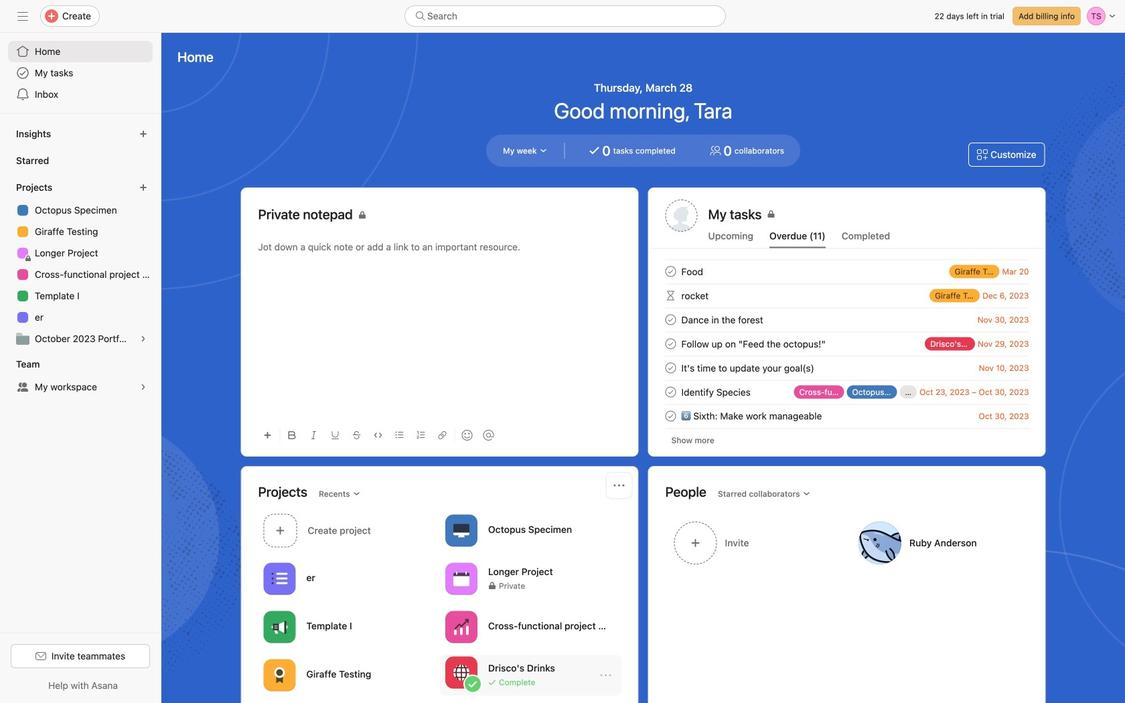 Task type: vqa. For each thing, say whether or not it's contained in the screenshot.
bold image
yes



Task type: describe. For each thing, give the bounding box(es) containing it.
teams element
[[0, 352, 161, 401]]

see details, october 2023 portfolio image
[[139, 335, 147, 343]]

1 mark complete checkbox from the top
[[663, 264, 679, 280]]

mark complete image for third mark complete checkbox from the top of the page
[[663, 408, 679, 425]]

strikethrough image
[[353, 432, 361, 440]]

at mention image
[[484, 430, 494, 441]]

mark complete image for second mark complete option from the bottom
[[663, 360, 679, 376]]

mark complete image for 1st mark complete option from the bottom
[[663, 384, 679, 400]]

underline image
[[331, 432, 339, 440]]

computer image
[[454, 523, 470, 539]]

megaphone image
[[272, 620, 288, 636]]

new insights image
[[139, 130, 147, 138]]

see details, my workspace image
[[139, 383, 147, 391]]

global element
[[0, 33, 161, 113]]

ribbon image
[[272, 668, 288, 684]]

italics image
[[310, 432, 318, 440]]

code image
[[374, 432, 382, 440]]

hide sidebar image
[[17, 11, 28, 21]]

link image
[[439, 432, 447, 440]]



Task type: locate. For each thing, give the bounding box(es) containing it.
toolbar
[[258, 420, 622, 450]]

globe image
[[454, 665, 470, 681]]

dependencies image
[[663, 288, 679, 304]]

numbered list image
[[417, 432, 425, 440]]

mark complete image for second mark complete checkbox from the top
[[663, 312, 679, 328]]

3 mark complete image from the top
[[663, 384, 679, 400]]

mark complete image
[[663, 312, 679, 328], [663, 360, 679, 376], [663, 384, 679, 400], [663, 408, 679, 425]]

1 mark complete checkbox from the top
[[663, 336, 679, 352]]

list image
[[272, 571, 288, 587]]

bulleted list image
[[396, 432, 404, 440]]

calendar image
[[454, 571, 470, 587]]

Mark complete checkbox
[[663, 336, 679, 352], [663, 360, 679, 376], [663, 384, 679, 400]]

1 vertical spatial mark complete checkbox
[[663, 312, 679, 328]]

projects element
[[0, 176, 161, 352]]

1 mark complete image from the top
[[663, 312, 679, 328]]

2 mark complete checkbox from the top
[[663, 312, 679, 328]]

2 mark complete checkbox from the top
[[663, 360, 679, 376]]

2 vertical spatial mark complete checkbox
[[663, 408, 679, 425]]

insert an object image
[[264, 432, 272, 440]]

2 mark complete image from the top
[[663, 336, 679, 352]]

mark complete image
[[663, 264, 679, 280], [663, 336, 679, 352]]

1 mark complete image from the top
[[663, 264, 679, 280]]

list box
[[405, 5, 726, 27]]

add profile photo image
[[666, 200, 698, 232]]

graph image
[[454, 620, 470, 636]]

1 vertical spatial mark complete image
[[663, 336, 679, 352]]

mark complete image up dependencies image
[[663, 264, 679, 280]]

mark complete image down dependencies image
[[663, 336, 679, 352]]

0 vertical spatial mark complete checkbox
[[663, 264, 679, 280]]

actions image
[[614, 480, 625, 491]]

3 mark complete checkbox from the top
[[663, 384, 679, 400]]

0 vertical spatial mark complete image
[[663, 264, 679, 280]]

4 mark complete image from the top
[[663, 408, 679, 425]]

new project or portfolio image
[[139, 184, 147, 192]]

Mark complete checkbox
[[663, 264, 679, 280], [663, 312, 679, 328], [663, 408, 679, 425]]

list item
[[650, 260, 1046, 284], [650, 284, 1046, 308], [650, 308, 1046, 332], [650, 332, 1046, 356], [650, 356, 1046, 380], [650, 380, 1046, 404], [650, 404, 1046, 429], [258, 511, 440, 552], [440, 655, 622, 696]]

2 mark complete image from the top
[[663, 360, 679, 376]]

bold image
[[288, 432, 297, 440]]

emoji image
[[462, 430, 473, 441]]

mark complete image for 3rd mark complete checkbox from the bottom
[[663, 264, 679, 280]]

3 mark complete checkbox from the top
[[663, 408, 679, 425]]

0 vertical spatial mark complete checkbox
[[663, 336, 679, 352]]

mark complete image for third mark complete option from the bottom of the page
[[663, 336, 679, 352]]

2 vertical spatial mark complete checkbox
[[663, 384, 679, 400]]

1 vertical spatial mark complete checkbox
[[663, 360, 679, 376]]



